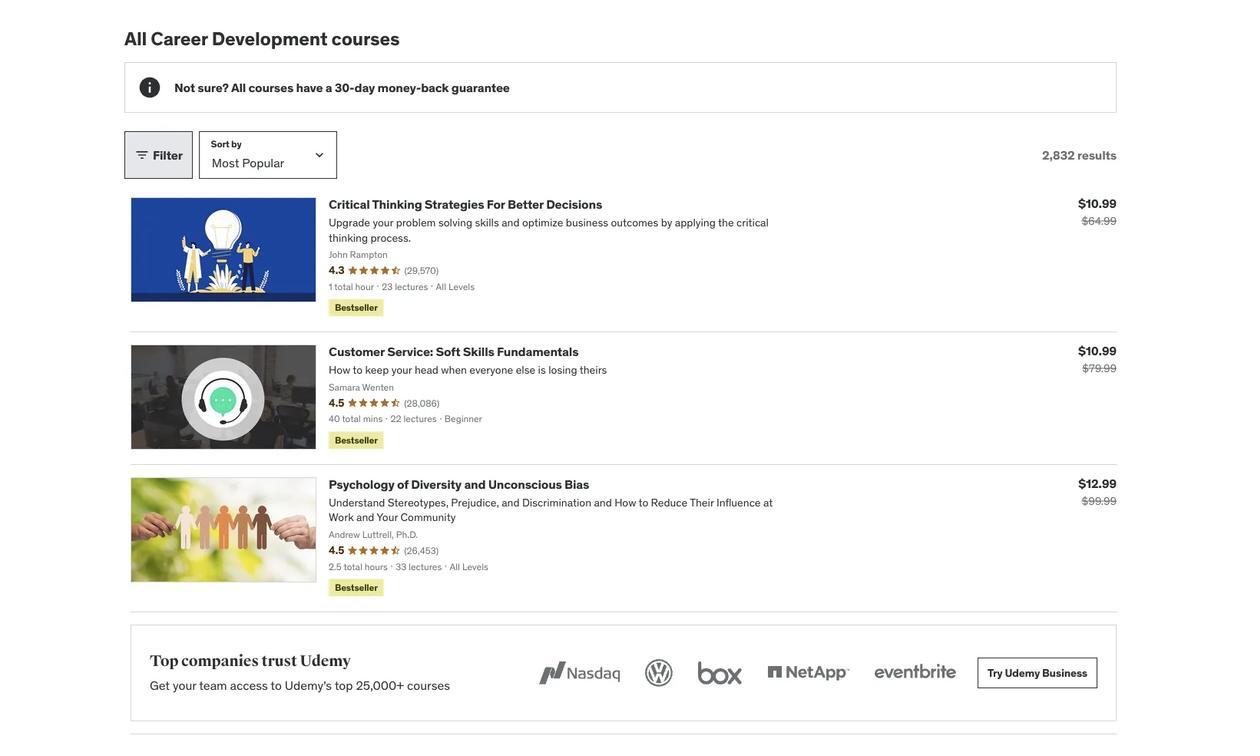 Task type: describe. For each thing, give the bounding box(es) containing it.
volkswagen image
[[642, 657, 676, 690]]

critical thinking strategies for better decisions
[[329, 197, 602, 212]]

and
[[464, 477, 486, 493]]

bias
[[565, 477, 589, 493]]

udemy inside top companies trust udemy get your team access to udemy's top 25,000+ courses
[[300, 652, 351, 671]]

unconscious
[[488, 477, 562, 493]]

customer service: soft skills fundamentals link
[[329, 344, 579, 360]]

psychology of diversity and unconscious bias
[[329, 477, 589, 493]]

0 vertical spatial all
[[124, 27, 147, 50]]

critical
[[329, 197, 370, 212]]

$79.99
[[1082, 362, 1117, 376]]

psychology
[[329, 477, 394, 493]]

small image
[[134, 147, 150, 163]]

courses for all
[[248, 79, 293, 95]]

day
[[354, 79, 375, 95]]

$12.99
[[1078, 476, 1117, 491]]

filter
[[153, 147, 183, 163]]

get
[[150, 678, 170, 694]]

eventbrite image
[[871, 657, 959, 690]]

development
[[212, 27, 328, 50]]

$99.99
[[1082, 494, 1117, 508]]

career
[[151, 27, 208, 50]]

udemy's
[[285, 678, 332, 694]]

have
[[296, 79, 323, 95]]

25,000+
[[356, 678, 404, 694]]

1 horizontal spatial all
[[231, 79, 246, 95]]

fundamentals
[[497, 344, 579, 360]]

try
[[988, 666, 1003, 680]]

$12.99 $99.99
[[1078, 476, 1117, 508]]

diversity
[[411, 477, 462, 493]]

your
[[173, 678, 196, 694]]

filter button
[[124, 131, 193, 179]]

1 horizontal spatial udemy
[[1005, 666, 1040, 680]]

of
[[397, 477, 409, 493]]

2,832 results status
[[1042, 147, 1117, 163]]



Task type: locate. For each thing, give the bounding box(es) containing it.
thinking
[[372, 197, 422, 212]]

udemy right try
[[1005, 666, 1040, 680]]

not
[[174, 79, 195, 95]]

for
[[487, 197, 505, 212]]

guarantee
[[451, 79, 510, 95]]

psychology of diversity and unconscious bias link
[[329, 477, 589, 493]]

not sure? all courses have a 30-day money-back guarantee
[[174, 79, 510, 95]]

customer
[[329, 344, 385, 360]]

try udemy business link
[[978, 658, 1097, 689]]

better
[[508, 197, 544, 212]]

$10.99 $64.99
[[1078, 195, 1117, 228]]

strategies
[[425, 197, 484, 212]]

companies
[[181, 652, 259, 671]]

courses up day
[[331, 27, 400, 50]]

netapp image
[[764, 657, 853, 690]]

sure?
[[198, 79, 229, 95]]

$10.99 for customer service: soft skills fundamentals
[[1078, 343, 1117, 359]]

1 vertical spatial $10.99
[[1078, 343, 1117, 359]]

$10.99 $79.99
[[1078, 343, 1117, 376]]

a
[[325, 79, 332, 95]]

udemy up udemy's
[[300, 652, 351, 671]]

0 vertical spatial courses
[[331, 27, 400, 50]]

$64.99
[[1082, 214, 1117, 228]]

courses left have
[[248, 79, 293, 95]]

back
[[421, 79, 449, 95]]

customer service: soft skills fundamentals
[[329, 344, 579, 360]]

top companies trust udemy get your team access to udemy's top 25,000+ courses
[[150, 652, 450, 694]]

top
[[150, 652, 179, 671]]

all left "career"
[[124, 27, 147, 50]]

money-
[[377, 79, 421, 95]]

0 horizontal spatial all
[[124, 27, 147, 50]]

2,832 results
[[1042, 147, 1117, 163]]

2 vertical spatial courses
[[407, 678, 450, 694]]

decisions
[[546, 197, 602, 212]]

skills
[[463, 344, 494, 360]]

all right 'sure?' at the left
[[231, 79, 246, 95]]

results
[[1077, 147, 1117, 163]]

team
[[199, 678, 227, 694]]

2 $10.99 from the top
[[1078, 343, 1117, 359]]

$10.99 for critical thinking strategies for better decisions
[[1078, 195, 1117, 211]]

udemy
[[300, 652, 351, 671], [1005, 666, 1040, 680]]

courses
[[331, 27, 400, 50], [248, 79, 293, 95], [407, 678, 450, 694]]

box image
[[694, 657, 746, 690]]

to
[[271, 678, 282, 694]]

business
[[1042, 666, 1087, 680]]

2,832
[[1042, 147, 1075, 163]]

$10.99 up $64.99
[[1078, 195, 1117, 211]]

soft
[[436, 344, 460, 360]]

0 horizontal spatial udemy
[[300, 652, 351, 671]]

courses inside top companies trust udemy get your team access to udemy's top 25,000+ courses
[[407, 678, 450, 694]]

top
[[335, 678, 353, 694]]

0 vertical spatial $10.99
[[1078, 195, 1117, 211]]

try udemy business
[[988, 666, 1087, 680]]

$10.99
[[1078, 195, 1117, 211], [1078, 343, 1117, 359]]

1 $10.99 from the top
[[1078, 195, 1117, 211]]

all career development courses
[[124, 27, 400, 50]]

courses right 25,000+
[[407, 678, 450, 694]]

1 horizontal spatial courses
[[331, 27, 400, 50]]

trust
[[262, 652, 297, 671]]

1 vertical spatial courses
[[248, 79, 293, 95]]

service:
[[387, 344, 433, 360]]

$10.99 up '$79.99' on the right of the page
[[1078, 343, 1117, 359]]

0 horizontal spatial courses
[[248, 79, 293, 95]]

all
[[124, 27, 147, 50], [231, 79, 246, 95]]

1 vertical spatial all
[[231, 79, 246, 95]]

access
[[230, 678, 268, 694]]

nasdaq image
[[535, 657, 624, 690]]

critical thinking strategies for better decisions link
[[329, 197, 602, 212]]

courses for development
[[331, 27, 400, 50]]

2 horizontal spatial courses
[[407, 678, 450, 694]]

30-
[[335, 79, 354, 95]]



Task type: vqa. For each thing, say whether or not it's contained in the screenshot.
of at bottom
yes



